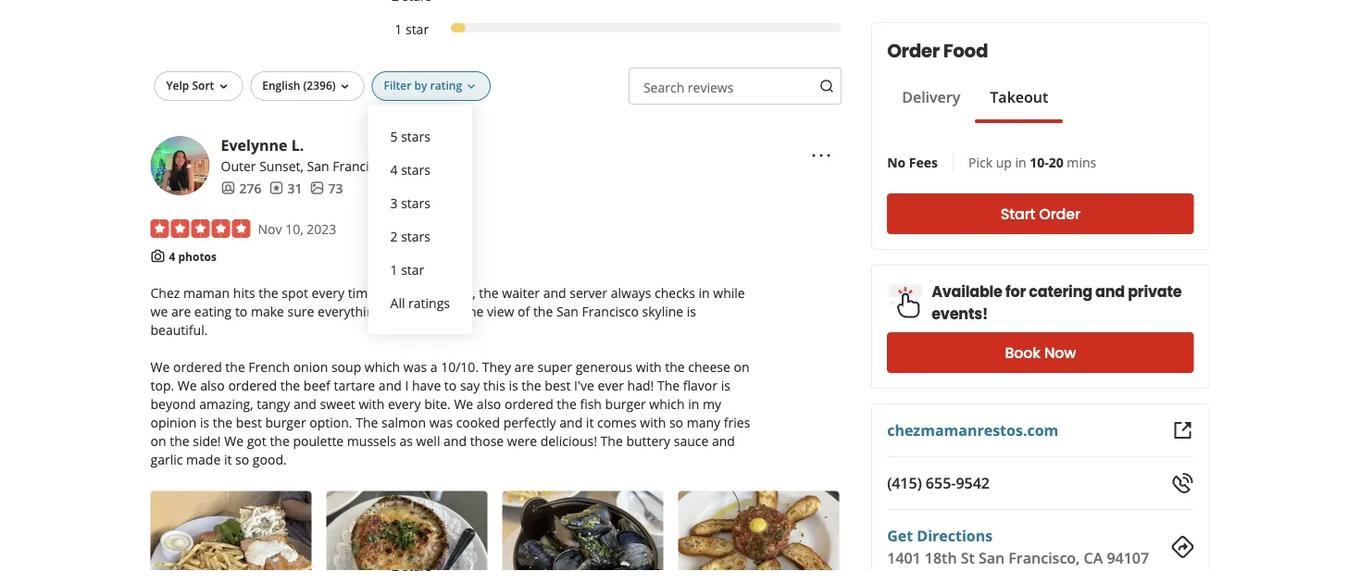 Task type: locate. For each thing, give the bounding box(es) containing it.
we up "beyond"
[[178, 377, 197, 394]]

0 horizontal spatial san
[[307, 157, 329, 174]]

nov
[[258, 220, 282, 237]]

i've
[[574, 377, 595, 394]]

1 horizontal spatial san
[[557, 303, 579, 320]]

friends element
[[221, 179, 262, 197]]

poulette
[[293, 432, 344, 450]]

1 vertical spatial 1
[[390, 261, 398, 278]]

1 horizontal spatial every
[[388, 395, 421, 413]]

good. down service
[[398, 303, 432, 320]]

4 inside button
[[390, 161, 398, 178]]

so down the got
[[235, 451, 249, 468]]

was left a
[[404, 358, 427, 376]]

the up flavor
[[665, 358, 685, 376]]

the down amazing,
[[213, 414, 233, 431]]

1 star inside button
[[390, 261, 425, 278]]

1 horizontal spatial ca
[[1084, 548, 1103, 568]]

chez maman hits the spot every time! service is great, the waiter and server always checks in while we are eating to make sure everything is good. also the view of the san francisco skyline is beautiful.
[[151, 284, 745, 339]]

on
[[734, 358, 750, 376], [151, 432, 166, 450]]

0 horizontal spatial which
[[365, 358, 400, 376]]

filter
[[384, 78, 412, 93]]

5 stars button
[[383, 119, 458, 153]]

0 vertical spatial 1
[[395, 20, 402, 37]]

and left private
[[1096, 281, 1125, 302]]

1 vertical spatial burger
[[265, 414, 306, 431]]

1 horizontal spatial are
[[515, 358, 534, 376]]

1 horizontal spatial burger
[[605, 395, 646, 413]]

good. inside chez maman hits the spot every time! service is great, the waiter and server always checks in while we are eating to make sure everything is good. also the view of the san francisco skyline is beautiful.
[[398, 303, 432, 320]]

0 vertical spatial good.
[[398, 303, 432, 320]]

0 vertical spatial also
[[200, 377, 225, 394]]

francisco, right "st"
[[1009, 548, 1080, 568]]

2 vertical spatial san
[[979, 548, 1005, 568]]

get directions link
[[888, 526, 993, 546]]

the down great,
[[464, 303, 484, 320]]

0 horizontal spatial every
[[312, 284, 345, 302]]

1 vertical spatial also
[[477, 395, 501, 413]]

1 horizontal spatial on
[[734, 358, 750, 376]]

san down 'server'
[[557, 303, 579, 320]]

1 horizontal spatial also
[[477, 395, 501, 413]]

which up the tartare on the left bottom of the page
[[365, 358, 400, 376]]

1 up service
[[390, 261, 398, 278]]

delivery
[[902, 87, 961, 107]]

4
[[390, 161, 398, 178], [169, 249, 175, 264]]

order right start
[[1040, 204, 1081, 225]]

star inside button
[[401, 261, 425, 278]]

0 horizontal spatial francisco,
[[333, 157, 393, 174]]

2
[[390, 227, 398, 245]]

1 horizontal spatial 16 chevron down v2 image
[[338, 79, 352, 94]]

to down hits
[[235, 303, 248, 320]]

food
[[944, 38, 989, 64]]

time!
[[348, 284, 379, 302]]

flavor
[[683, 377, 718, 394]]

0 horizontal spatial burger
[[265, 414, 306, 431]]

stars for 3 stars
[[401, 194, 431, 212]]

0 horizontal spatial ca
[[396, 157, 413, 174]]

1 horizontal spatial to
[[445, 377, 457, 394]]

0 horizontal spatial good.
[[253, 451, 287, 468]]

24 directions v2 image
[[1172, 536, 1194, 559]]

2 vertical spatial in
[[688, 395, 700, 413]]

18th
[[925, 548, 957, 568]]

star up service
[[401, 261, 425, 278]]

5
[[390, 127, 398, 145]]

all ratings
[[390, 294, 450, 312]]

the down the opinion
[[170, 432, 190, 450]]

and inside available for catering and private events!
[[1096, 281, 1125, 302]]

0 vertical spatial ca
[[396, 157, 413, 174]]

0 vertical spatial the
[[658, 377, 680, 394]]

0 vertical spatial to
[[235, 303, 248, 320]]

1 vertical spatial francisco,
[[1009, 548, 1080, 568]]

are inside chez maman hits the spot every time! service is great, the waiter and server always checks in while we are eating to make sure everything is good. also the view of the san francisco skyline is beautiful.
[[171, 303, 191, 320]]

0 horizontal spatial so
[[235, 451, 249, 468]]

say
[[460, 377, 480, 394]]

no fees
[[888, 153, 938, 171]]

garlic
[[151, 451, 183, 468]]

cooked
[[456, 414, 500, 431]]

also up amazing,
[[200, 377, 225, 394]]

in inside chez maman hits the spot every time! service is great, the waiter and server always checks in while we are eating to make sure everything is good. also the view of the san francisco skyline is beautiful.
[[699, 284, 710, 302]]

0 vertical spatial burger
[[605, 395, 646, 413]]

2 horizontal spatial ordered
[[505, 395, 554, 413]]

rating
[[430, 78, 462, 93]]

stars right 3
[[401, 194, 431, 212]]

ordered
[[173, 358, 222, 376], [228, 377, 277, 394], [505, 395, 554, 413]]

chezmamanrestos.com
[[888, 421, 1059, 440]]

1 vertical spatial it
[[224, 451, 232, 468]]

1 horizontal spatial was
[[430, 414, 453, 431]]

1 horizontal spatial ordered
[[228, 377, 277, 394]]

was down bite.
[[430, 414, 453, 431]]

0 horizontal spatial 16 chevron down v2 image
[[216, 79, 231, 94]]

was
[[404, 358, 427, 376], [430, 414, 453, 431]]

2 horizontal spatial 16 chevron down v2 image
[[464, 79, 479, 94]]

2 horizontal spatial the
[[658, 377, 680, 394]]

1 vertical spatial with
[[359, 395, 385, 413]]

0 vertical spatial san
[[307, 157, 329, 174]]

0 horizontal spatial also
[[200, 377, 225, 394]]

service
[[382, 284, 425, 302]]

stars right 2
[[401, 227, 431, 245]]

the right the got
[[270, 432, 290, 450]]

and up delicious!
[[560, 414, 583, 431]]

0 vertical spatial are
[[171, 303, 191, 320]]

burger
[[605, 395, 646, 413], [265, 414, 306, 431]]

1 star
[[395, 20, 429, 37], [390, 261, 425, 278]]

1 vertical spatial order
[[1040, 204, 1081, 225]]

the right the had! on the bottom of page
[[658, 377, 680, 394]]

good. down the got
[[253, 451, 287, 468]]

ca inside get directions 1401 18th st san francisco, ca 94107
[[1084, 548, 1103, 568]]

every up everything
[[312, 284, 345, 302]]

side!
[[193, 432, 221, 450]]

san right "st"
[[979, 548, 1005, 568]]

st
[[961, 548, 975, 568]]

order up the delivery
[[888, 38, 940, 64]]

francisco, inside get directions 1401 18th st san francisco, ca 94107
[[1009, 548, 1080, 568]]

1 horizontal spatial it
[[586, 414, 594, 431]]

2 16 chevron down v2 image from the left
[[338, 79, 352, 94]]

mussels
[[347, 432, 396, 450]]

stars inside 4 stars button
[[401, 161, 431, 178]]

1 vertical spatial 4
[[169, 249, 175, 264]]

16 chevron down v2 image
[[216, 79, 231, 94], [338, 79, 352, 94], [464, 79, 479, 94]]

stars inside "2 stars" button
[[401, 227, 431, 245]]

1 star up service
[[390, 261, 425, 278]]

1 horizontal spatial 4
[[390, 161, 398, 178]]

on right cheese
[[734, 358, 750, 376]]

1 vertical spatial in
[[699, 284, 710, 302]]

all ratings button
[[383, 286, 458, 319]]

1 vertical spatial ca
[[1084, 548, 1103, 568]]

waiter
[[502, 284, 540, 302]]

2023
[[307, 220, 336, 237]]

16 camera v2 image
[[151, 249, 165, 264]]

2 vertical spatial the
[[601, 432, 623, 450]]

0 vertical spatial francisco,
[[333, 157, 393, 174]]

1 vertical spatial was
[[430, 414, 453, 431]]

1 horizontal spatial the
[[601, 432, 623, 450]]

1 16 chevron down v2 image from the left
[[216, 79, 231, 94]]

0 horizontal spatial it
[[224, 451, 232, 468]]

photos element
[[310, 179, 343, 197]]

is up also
[[428, 284, 438, 302]]

best up the got
[[236, 414, 262, 431]]

stars inside 5 stars button
[[401, 127, 431, 145]]

tartare
[[334, 377, 375, 394]]

with up the had! on the bottom of page
[[636, 358, 662, 376]]

filter by rating button
[[372, 71, 491, 101]]

4 stars
[[390, 161, 431, 178]]

0 vertical spatial with
[[636, 358, 662, 376]]

stars inside 3 stars 'button'
[[401, 194, 431, 212]]

ca down 5 stars
[[396, 157, 413, 174]]

with down the tartare on the left bottom of the page
[[359, 395, 385, 413]]

catering
[[1029, 281, 1093, 302]]

0 vertical spatial order
[[888, 38, 940, 64]]

french
[[249, 358, 290, 376]]

16 chevron down v2 image inside yelp sort popup button
[[216, 79, 231, 94]]

every
[[312, 284, 345, 302], [388, 395, 421, 413]]

0 vertical spatial every
[[312, 284, 345, 302]]

16 chevron down v2 image inside english (2396) dropdown button
[[338, 79, 352, 94]]

2 vertical spatial with
[[640, 414, 666, 431]]

16 chevron down v2 image right (2396)
[[338, 79, 352, 94]]

1 vertical spatial every
[[388, 395, 421, 413]]

salmon
[[382, 414, 426, 431]]

1 vertical spatial 1 star
[[390, 261, 425, 278]]

maman
[[183, 284, 230, 302]]

276
[[239, 179, 262, 197]]

ca left the '94107'
[[1084, 548, 1103, 568]]

so up sauce
[[670, 414, 684, 431]]

stars for 4 stars
[[401, 161, 431, 178]]

1 up filter
[[395, 20, 402, 37]]

3 16 chevron down v2 image from the left
[[464, 79, 479, 94]]

16 chevron down v2 image right sort
[[216, 79, 231, 94]]

in left my
[[688, 395, 700, 413]]

the up tangy
[[280, 377, 300, 394]]

which down the had! on the bottom of page
[[650, 395, 685, 413]]

1 horizontal spatial order
[[1040, 204, 1081, 225]]

  text field
[[629, 67, 842, 105]]

filter by rating
[[384, 78, 462, 93]]

1 star for filter reviews by 1 star rating element
[[395, 20, 429, 37]]

eating
[[194, 303, 232, 320]]

is up side!
[[200, 414, 209, 431]]

0 horizontal spatial on
[[151, 432, 166, 450]]

3 stars button
[[383, 186, 458, 219]]

3 stars from the top
[[401, 194, 431, 212]]

make
[[251, 303, 284, 320]]

1 vertical spatial to
[[445, 377, 457, 394]]

1 vertical spatial which
[[650, 395, 685, 413]]

1 vertical spatial good.
[[253, 451, 287, 468]]

to inside we ordered the french onion soup which was a 10/10. they are super generous with the cheese on top. we also ordered the beef tartare and i have to say this is the best i've ever had! the flavor is beyond amazing, tangy and sweet with every bite. we also ordered the fish burger which in my opinion is the best burger option. the salmon was cooked perfectly and it comes with so many fries on the side! we got the poulette mussels as well and those were delicious! the buttery sauce and garlic made it so good.
[[445, 377, 457, 394]]

the left fish
[[557, 395, 577, 413]]

san up the 16 photos v2
[[307, 157, 329, 174]]

16 chevron down v2 image for filter by rating
[[464, 79, 479, 94]]

good. inside we ordered the french onion soup which was a 10/10. they are super generous with the cheese on top. we also ordered the beef tartare and i have to say this is the best i've ever had! the flavor is beyond amazing, tangy and sweet with every bite. we also ordered the fish burger which in my opinion is the best burger option. the salmon was cooked perfectly and it comes with so many fries on the side! we got the poulette mussels as well and those were delicious! the buttery sauce and garlic made it so good.
[[253, 451, 287, 468]]

and down fries
[[712, 432, 735, 450]]

0 vertical spatial ordered
[[173, 358, 222, 376]]

4 for 4 photos
[[169, 249, 175, 264]]

ca inside evelynne l. outer sunset, san francisco, ca
[[396, 157, 413, 174]]

1 stars from the top
[[401, 127, 431, 145]]

it down fish
[[586, 414, 594, 431]]

16 chevron down v2 image inside filter by rating "popup button"
[[464, 79, 479, 94]]

tab list
[[888, 86, 1064, 123]]

ordered up perfectly
[[505, 395, 554, 413]]

0 vertical spatial best
[[545, 377, 571, 394]]

2 horizontal spatial san
[[979, 548, 1005, 568]]

0 horizontal spatial are
[[171, 303, 191, 320]]

english
[[262, 78, 301, 93]]

in inside we ordered the french onion soup which was a 10/10. they are super generous with the cheese on top. we also ordered the beef tartare and i have to say this is the best i've ever had! the flavor is beyond amazing, tangy and sweet with every bite. we also ordered the fish burger which in my opinion is the best burger option. the salmon was cooked perfectly and it comes with so many fries on the side! we got the poulette mussels as well and those were delicious! the buttery sauce and garlic made it so good.
[[688, 395, 700, 413]]

the right of
[[533, 303, 553, 320]]

beyond
[[151, 395, 196, 413]]

onion
[[293, 358, 328, 376]]

0 vertical spatial so
[[670, 414, 684, 431]]

5 stars
[[390, 127, 431, 145]]

star up by
[[406, 20, 429, 37]]

1
[[395, 20, 402, 37], [390, 261, 398, 278]]

also down this
[[477, 395, 501, 413]]

book now link
[[888, 333, 1194, 373]]

the down comes
[[601, 432, 623, 450]]

1 star up by
[[395, 20, 429, 37]]

buttery
[[627, 432, 671, 450]]

0 vertical spatial star
[[406, 20, 429, 37]]

sure
[[288, 303, 314, 320]]

16 chevron down v2 image right rating
[[464, 79, 479, 94]]

0 vertical spatial 4
[[390, 161, 398, 178]]

4 stars from the top
[[401, 227, 431, 245]]

in right up
[[1016, 153, 1027, 171]]

0 vertical spatial 1 star
[[395, 20, 429, 37]]

1 vertical spatial ordered
[[228, 377, 277, 394]]

bite.
[[424, 395, 451, 413]]

0 horizontal spatial 4
[[169, 249, 175, 264]]

are right they in the left bottom of the page
[[515, 358, 534, 376]]

0 horizontal spatial ordered
[[173, 358, 222, 376]]

4 right 16 camera v2 icon
[[169, 249, 175, 264]]

1 horizontal spatial francisco,
[[1009, 548, 1080, 568]]

best down 'super' at the bottom of page
[[545, 377, 571, 394]]

is right this
[[509, 377, 518, 394]]

tangy
[[257, 395, 290, 413]]

and right waiter
[[543, 284, 567, 302]]

stars for 2 stars
[[401, 227, 431, 245]]

the
[[658, 377, 680, 394], [356, 414, 378, 431], [601, 432, 623, 450]]

2 stars from the top
[[401, 161, 431, 178]]

the up mussels
[[356, 414, 378, 431]]

we
[[151, 358, 170, 376], [178, 377, 197, 394], [454, 395, 474, 413], [224, 432, 244, 450]]

evelynne l. link
[[221, 135, 304, 155]]

burger down tangy
[[265, 414, 306, 431]]

well
[[416, 432, 440, 450]]

are up beautiful.
[[171, 303, 191, 320]]

1 vertical spatial star
[[401, 261, 425, 278]]

1 horizontal spatial best
[[545, 377, 571, 394]]

0 horizontal spatial best
[[236, 414, 262, 431]]

also
[[435, 303, 461, 320]]

mins
[[1067, 153, 1097, 171]]

16 chevron down v2 image for yelp sort
[[216, 79, 231, 94]]

0 horizontal spatial to
[[235, 303, 248, 320]]

burger up comes
[[605, 395, 646, 413]]

1 inside button
[[390, 261, 398, 278]]

san
[[307, 157, 329, 174], [557, 303, 579, 320], [979, 548, 1005, 568]]

2 vertical spatial ordered
[[505, 395, 554, 413]]

1 vertical spatial are
[[515, 358, 534, 376]]

1 horizontal spatial good.
[[398, 303, 432, 320]]

francisco, up 73
[[333, 157, 393, 174]]

0 horizontal spatial the
[[356, 414, 378, 431]]

4 up 3
[[390, 161, 398, 178]]

every up salmon at the bottom
[[388, 395, 421, 413]]

reviews
[[688, 78, 734, 96]]

so
[[670, 414, 684, 431], [235, 451, 249, 468]]

3 stars
[[390, 194, 431, 212]]

sort
[[192, 78, 214, 93]]

to left say
[[445, 377, 457, 394]]

every inside chez maman hits the spot every time! service is great, the waiter and server always checks in while we are eating to make sure everything is good. also the view of the san francisco skyline is beautiful.
[[312, 284, 345, 302]]

outer
[[221, 157, 256, 174]]

great,
[[441, 284, 476, 302]]

is
[[428, 284, 438, 302], [385, 303, 394, 320], [687, 303, 697, 320], [509, 377, 518, 394], [721, 377, 731, 394], [200, 414, 209, 431]]

while
[[714, 284, 745, 302]]

1 vertical spatial san
[[557, 303, 579, 320]]

stars up 3 stars 'button'
[[401, 161, 431, 178]]

by
[[415, 78, 427, 93]]

stars
[[401, 127, 431, 145], [401, 161, 431, 178], [401, 194, 431, 212], [401, 227, 431, 245]]

in left while
[[699, 284, 710, 302]]

stars right 5
[[401, 127, 431, 145]]

with up "buttery"
[[640, 414, 666, 431]]

ordered down french
[[228, 377, 277, 394]]

0 vertical spatial was
[[404, 358, 427, 376]]

it right made
[[224, 451, 232, 468]]

ordered up top.
[[173, 358, 222, 376]]

filter reviews by 1 star rating element
[[373, 19, 842, 38]]

on up garlic
[[151, 432, 166, 450]]



Task type: vqa. For each thing, say whether or not it's contained in the screenshot.
Add in the Photos & videos element
no



Task type: describe. For each thing, give the bounding box(es) containing it.
0 vertical spatial in
[[1016, 153, 1027, 171]]

4 for 4 stars
[[390, 161, 398, 178]]

start order
[[1001, 204, 1081, 225]]

search
[[644, 78, 685, 96]]

we left the got
[[224, 432, 244, 450]]

option.
[[310, 414, 352, 431]]

24 phone v2 image
[[1172, 472, 1194, 495]]

are inside we ordered the french onion soup which was a 10/10. they are super generous with the cheese on top. we also ordered the beef tartare and i have to say this is the best i've ever had! the flavor is beyond amazing, tangy and sweet with every bite. we also ordered the fish burger which in my opinion is the best burger option. the salmon was cooked perfectly and it comes with so many fries on the side! we got the poulette mussels as well and those were delicious! the buttery sauce and garlic made it so good.
[[515, 358, 534, 376]]

73
[[328, 179, 343, 197]]

star for 1 star button
[[401, 261, 425, 278]]

ratings
[[409, 294, 450, 312]]

is down checks
[[687, 303, 697, 320]]

the up make
[[259, 284, 278, 302]]

start order button
[[888, 194, 1194, 234]]

9542
[[956, 473, 990, 493]]

1 for 1 star button
[[390, 261, 398, 278]]

(2396)
[[303, 78, 336, 93]]

is down service
[[385, 303, 394, 320]]

photos
[[178, 249, 217, 264]]

(415) 655-9542
[[888, 473, 990, 493]]

sweet
[[320, 395, 355, 413]]

photo of evelynne l. image
[[151, 136, 210, 195]]

cheese
[[689, 358, 731, 376]]

san inside get directions 1401 18th st san francisco, ca 94107
[[979, 548, 1005, 568]]

got
[[247, 432, 267, 450]]

chezmamanrestos.com link
[[888, 421, 1059, 440]]

sauce
[[674, 432, 709, 450]]

yelp
[[166, 78, 189, 93]]

san inside chez maman hits the spot every time! service is great, the waiter and server always checks in while we are eating to make sure everything is good. also the view of the san francisco skyline is beautiful.
[[557, 303, 579, 320]]

0 vertical spatial on
[[734, 358, 750, 376]]

server
[[570, 284, 608, 302]]

and down beef
[[294, 395, 317, 413]]

star for filter reviews by 1 star rating element
[[406, 20, 429, 37]]

english (2396) button
[[250, 71, 365, 101]]

a
[[431, 358, 438, 376]]

1 star button
[[383, 253, 458, 286]]

order inside button
[[1040, 204, 1081, 225]]

i
[[405, 377, 409, 394]]

every inside we ordered the french onion soup which was a 10/10. they are super generous with the cheese on top. we also ordered the beef tartare and i have to say this is the best i've ever had! the flavor is beyond amazing, tangy and sweet with every bite. we also ordered the fish burger which in my opinion is the best burger option. the salmon was cooked perfectly and it comes with so many fries on the side! we got the poulette mussels as well and those were delicious! the buttery sauce and garlic made it so good.
[[388, 395, 421, 413]]

menu image
[[811, 144, 833, 167]]

get
[[888, 526, 913, 546]]

3
[[390, 194, 398, 212]]

we
[[151, 303, 168, 320]]

the up 'view'
[[479, 284, 499, 302]]

spot
[[282, 284, 308, 302]]

and right well
[[444, 432, 467, 450]]

amazing,
[[199, 395, 253, 413]]

0 vertical spatial it
[[586, 414, 594, 431]]

reviews element
[[269, 179, 302, 197]]

english (2396)
[[262, 78, 336, 93]]

takeout tab panel
[[888, 123, 1064, 131]]

start
[[1001, 204, 1036, 225]]

16 review v2 image
[[269, 181, 284, 196]]

94107
[[1107, 548, 1150, 568]]

san inside evelynne l. outer sunset, san francisco, ca
[[307, 157, 329, 174]]

is up my
[[721, 377, 731, 394]]

1 vertical spatial the
[[356, 414, 378, 431]]

book
[[1005, 343, 1041, 364]]

sunset,
[[259, 157, 304, 174]]

0 vertical spatial which
[[365, 358, 400, 376]]

tab list containing delivery
[[888, 86, 1064, 123]]

perfectly
[[504, 414, 556, 431]]

soup
[[332, 358, 361, 376]]

and left i
[[379, 377, 402, 394]]

4 photos link
[[169, 249, 217, 264]]

for
[[1006, 281, 1027, 302]]

made
[[186, 451, 221, 468]]

of
[[518, 303, 530, 320]]

the left french
[[225, 358, 245, 376]]

we up top.
[[151, 358, 170, 376]]

this
[[484, 377, 506, 394]]

5 star rating image
[[151, 219, 251, 238]]

we down say
[[454, 395, 474, 413]]

skyline
[[642, 303, 684, 320]]

stars for 5 stars
[[401, 127, 431, 145]]

available for catering and private events!
[[932, 281, 1182, 324]]

16 chevron down v2 image for english (2396)
[[338, 79, 352, 94]]

l.
[[291, 135, 304, 155]]

pick
[[969, 153, 993, 171]]

evelynne l. outer sunset, san francisco, ca
[[221, 135, 413, 174]]

everything
[[318, 303, 382, 320]]

book now
[[1005, 343, 1077, 364]]

(415)
[[888, 473, 922, 493]]

francisco
[[582, 303, 639, 320]]

private
[[1128, 281, 1182, 302]]

generous
[[576, 358, 633, 376]]

1 horizontal spatial so
[[670, 414, 684, 431]]

1 horizontal spatial which
[[650, 395, 685, 413]]

beautiful.
[[151, 321, 208, 339]]

16 friends v2 image
[[221, 181, 236, 196]]

0 horizontal spatial order
[[888, 38, 940, 64]]

1 for filter reviews by 1 star rating element
[[395, 20, 402, 37]]

directions
[[917, 526, 993, 546]]

have
[[412, 377, 441, 394]]

chez
[[151, 284, 180, 302]]

24 external link v2 image
[[1172, 420, 1194, 442]]

0 horizontal spatial was
[[404, 358, 427, 376]]

fees
[[909, 153, 938, 171]]

nov 10, 2023
[[258, 220, 336, 237]]

1 vertical spatial on
[[151, 432, 166, 450]]

we ordered the french onion soup which was a 10/10. they are super generous with the cheese on top. we also ordered the beef tartare and i have to say this is the best i've ever had! the flavor is beyond amazing, tangy and sweet with every bite. we also ordered the fish burger which in my opinion is the best burger option. the salmon was cooked perfectly and it comes with so many fries on the side! we got the poulette mussels as well and those were delicious! the buttery sauce and garlic made it so good.
[[151, 358, 751, 468]]

francisco, inside evelynne l. outer sunset, san francisco, ca
[[333, 157, 393, 174]]

1 star for 1 star button
[[390, 261, 425, 278]]

no
[[888, 153, 906, 171]]

20
[[1049, 153, 1064, 171]]

had!
[[628, 377, 654, 394]]

2 stars button
[[383, 219, 458, 253]]

search image
[[820, 79, 835, 94]]

31
[[288, 179, 302, 197]]

1 vertical spatial so
[[235, 451, 249, 468]]

to inside chez maman hits the spot every time! service is great, the waiter and server always checks in while we are eating to make sure everything is good. also the view of the san francisco skyline is beautiful.
[[235, 303, 248, 320]]

always
[[611, 284, 652, 302]]

16 photos v2 image
[[310, 181, 325, 196]]

10,
[[285, 220, 303, 237]]

4 stars button
[[383, 153, 458, 186]]

checks
[[655, 284, 696, 302]]

opinion
[[151, 414, 197, 431]]

many
[[687, 414, 721, 431]]

and inside chez maman hits the spot every time! service is great, the waiter and server always checks in while we are eating to make sure everything is good. also the view of the san francisco skyline is beautiful.
[[543, 284, 567, 302]]

yelp sort
[[166, 78, 214, 93]]

1 vertical spatial best
[[236, 414, 262, 431]]

as
[[400, 432, 413, 450]]

the down 'super' at the bottom of page
[[522, 377, 542, 394]]

10/10.
[[441, 358, 479, 376]]

up
[[996, 153, 1012, 171]]



